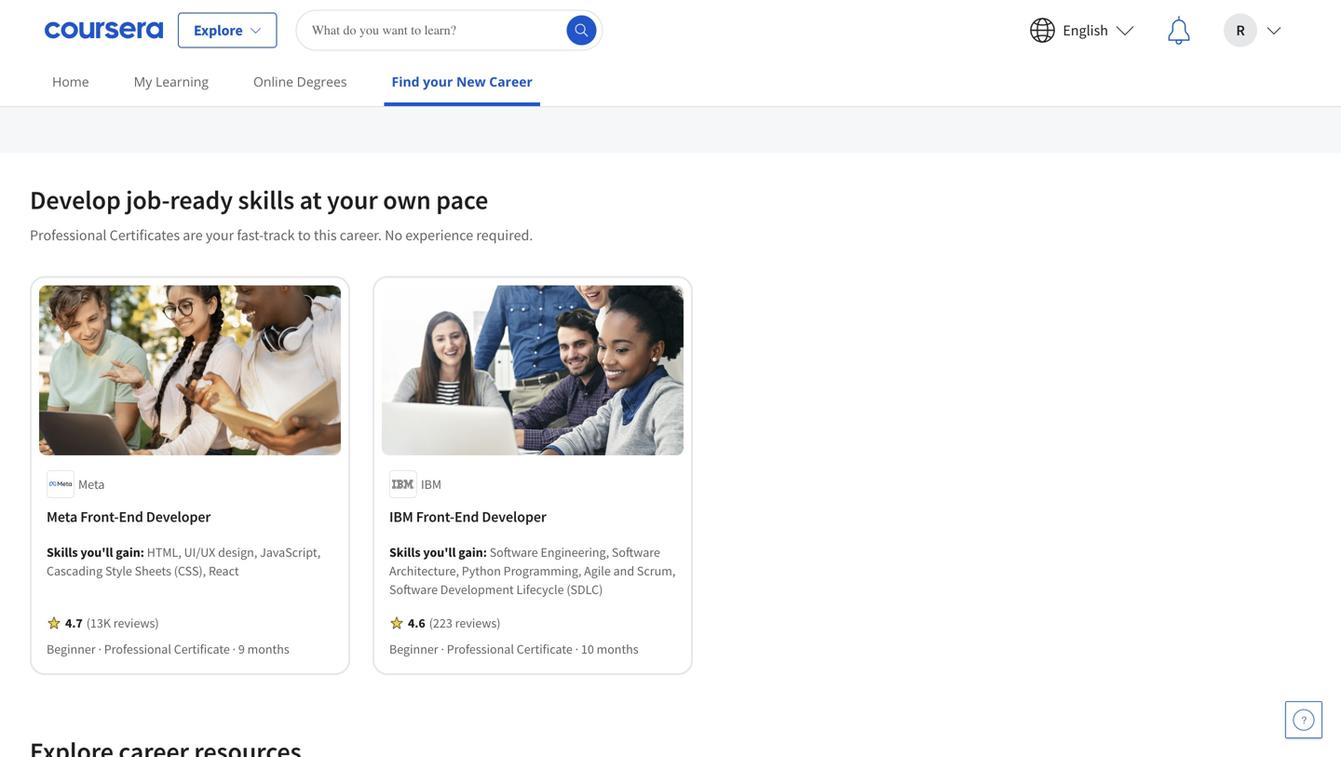 Task type: vqa. For each thing, say whether or not it's contained in the screenshot.
Learn
no



Task type: locate. For each thing, give the bounding box(es) containing it.
1 skills you'll gain : from the left
[[47, 544, 147, 560]]

and right the agile
[[613, 562, 634, 579]]

months right 10
[[597, 641, 639, 657]]

1 horizontal spatial meta
[[78, 476, 105, 492]]

professional certificates are your fast-track to this career. no experience required.
[[30, 226, 533, 244]]

1 end from the left
[[119, 507, 143, 526]]

report.
[[615, 18, 659, 35]]

ui/ux
[[184, 544, 215, 560]]

0 horizontal spatial beginner
[[47, 641, 96, 657]]

0 vertical spatial to
[[45, 40, 57, 58]]

0 vertical spatial ibm
[[421, 476, 442, 492]]

professional for meta
[[104, 641, 171, 657]]

1 you'll from the left
[[80, 544, 113, 560]]

2 : from the left
[[483, 544, 487, 560]]

0 vertical spatial are
[[276, 18, 296, 35]]

0 horizontal spatial meta
[[47, 507, 77, 526]]

job
[[170, 18, 189, 35], [716, 18, 735, 35]]

1 horizontal spatial are
[[276, 18, 296, 35]]

are down ready
[[183, 226, 203, 244]]

months
[[247, 641, 289, 657], [597, 641, 639, 657]]

(7/1/2022
[[179, 40, 237, 58]]

skills
[[238, 183, 294, 216]]

1 horizontal spatial :
[[483, 544, 487, 560]]

skills for ibm
[[389, 544, 421, 560]]

online
[[253, 73, 293, 90]]

months for meta front-end developer
[[247, 641, 289, 657]]

1 horizontal spatial beginner
[[389, 641, 438, 657]]

0 vertical spatial meta
[[78, 476, 105, 492]]

: for meta front-end developer
[[140, 544, 144, 560]]

2 end from the left
[[455, 507, 479, 526]]

1 horizontal spatial skills you'll gain :
[[389, 544, 490, 560]]

to left this
[[298, 226, 311, 244]]

0 horizontal spatial job
[[170, 18, 189, 35]]

ibm for ibm front-end developer
[[389, 507, 413, 526]]

skills you'll gain : up style
[[47, 544, 147, 560]]

front- for ibm
[[416, 507, 455, 526]]

0 horizontal spatial :
[[140, 544, 144, 560]]

0 horizontal spatial front-
[[80, 507, 119, 526]]

professional down the 4.7 (13k reviews)
[[104, 641, 171, 657]]

1 skills from the left
[[47, 544, 78, 560]]

ibm front-end developer
[[389, 507, 547, 526]]

front- up architecture,
[[416, 507, 455, 526]]

front- for meta
[[80, 507, 119, 526]]

2 months from the left
[[597, 641, 639, 657]]

experience
[[405, 226, 473, 244]]

this
[[314, 226, 337, 244]]

1 vertical spatial to
[[298, 226, 311, 244]]

skills you'll gain :
[[47, 544, 147, 560], [389, 544, 490, 560]]

my learning link
[[126, 61, 216, 102]]

0 horizontal spatial you'll
[[80, 544, 113, 560]]

sheets
[[135, 562, 171, 579]]

your right find
[[423, 73, 453, 90]]

degrees
[[297, 73, 347, 90]]

:
[[140, 544, 144, 560], [483, 544, 487, 560]]

0 horizontal spatial are
[[183, 226, 203, 244]]

developer inside ibm front-end developer link
[[482, 507, 547, 526]]

0 horizontal spatial developer
[[146, 507, 211, 526]]

front- up style
[[80, 507, 119, 526]]

software
[[490, 544, 538, 560], [612, 544, 660, 560], [389, 581, 438, 598]]

skills up cascading
[[47, 544, 78, 560]]

meta for meta
[[78, 476, 105, 492]]

1 vertical spatial your
[[327, 183, 378, 216]]

online degrees
[[253, 73, 347, 90]]

1 beginner from the left
[[47, 641, 96, 657]]

· left 10
[[575, 641, 578, 657]]

None search field
[[296, 10, 603, 51]]

What do you want to learn? text field
[[296, 10, 603, 51]]

reviews) right (13k
[[113, 614, 159, 631]]

1 horizontal spatial developer
[[482, 507, 547, 526]]

certificate left 10
[[517, 641, 573, 657]]

: up sheets
[[140, 544, 144, 560]]

(223
[[429, 614, 452, 631]]

and inside "* median salary and job opening data are sourced from united states lightcast™ job postings report. data for job roles relevant to featured programs (7/1/2022 - 6/30/2023)"
[[144, 18, 167, 35]]

job-
[[126, 183, 170, 216]]

1 horizontal spatial your
[[327, 183, 378, 216]]

2 certificate from the left
[[517, 641, 573, 657]]

·
[[98, 641, 101, 657], [232, 641, 236, 657], [441, 641, 444, 657], [575, 641, 578, 657]]

ibm
[[421, 476, 442, 492], [389, 507, 413, 526]]

1 horizontal spatial front-
[[416, 507, 455, 526]]

0 horizontal spatial reviews)
[[113, 614, 159, 631]]

you'll up style
[[80, 544, 113, 560]]

0 horizontal spatial skills
[[47, 544, 78, 560]]

develop job-ready skills at your own pace
[[30, 183, 488, 216]]

are up 6/30/2023)
[[276, 18, 296, 35]]

2 front- from the left
[[416, 507, 455, 526]]

certificate left 9
[[174, 641, 230, 657]]

end for ibm
[[455, 507, 479, 526]]

0 horizontal spatial to
[[45, 40, 57, 58]]

at
[[300, 183, 322, 216]]

2 developer from the left
[[482, 507, 547, 526]]

1 front- from the left
[[80, 507, 119, 526]]

job up (7/1/2022
[[170, 18, 189, 35]]

6/30/2023)
[[248, 40, 314, 58]]

1 horizontal spatial software
[[490, 544, 538, 560]]

r
[[1236, 21, 1245, 40]]

developer
[[146, 507, 211, 526], [482, 507, 547, 526]]

explore button
[[178, 13, 277, 48]]

0 horizontal spatial skills you'll gain :
[[47, 544, 147, 560]]

1 horizontal spatial reviews)
[[455, 614, 501, 631]]

0 horizontal spatial end
[[119, 507, 143, 526]]

skills you'll gain : for ibm
[[389, 544, 490, 560]]

1 · from the left
[[98, 641, 101, 657]]

to
[[45, 40, 57, 58], [298, 226, 311, 244]]

gain
[[116, 544, 140, 560], [458, 544, 483, 560]]

reviews) down development at the bottom of the page
[[455, 614, 501, 631]]

and
[[144, 18, 167, 35], [613, 562, 634, 579]]

gain up 'python'
[[458, 544, 483, 560]]

online degrees link
[[246, 61, 354, 102]]

1 vertical spatial and
[[613, 562, 634, 579]]

1 : from the left
[[140, 544, 144, 560]]

4.7 (13k reviews)
[[65, 614, 159, 631]]

software down architecture,
[[389, 581, 438, 598]]

skills you'll gain : up architecture,
[[389, 544, 490, 560]]

2 gain from the left
[[458, 544, 483, 560]]

1 horizontal spatial you'll
[[423, 544, 456, 560]]

0 vertical spatial and
[[144, 18, 167, 35]]

skills you'll gain : for meta
[[47, 544, 147, 560]]

developer for meta front-end developer
[[146, 507, 211, 526]]

2 skills from the left
[[389, 544, 421, 560]]

end up style
[[119, 507, 143, 526]]

design,
[[218, 544, 257, 560]]

0 horizontal spatial your
[[206, 226, 234, 244]]

1 horizontal spatial to
[[298, 226, 311, 244]]

certificate
[[174, 641, 230, 657], [517, 641, 573, 657]]

ibm up the ibm front-end developer
[[421, 476, 442, 492]]

0 horizontal spatial gain
[[116, 544, 140, 560]]

job right for
[[716, 18, 735, 35]]

months right 9
[[247, 641, 289, 657]]

beginner down 4.6
[[389, 641, 438, 657]]

· down (223
[[441, 641, 444, 657]]

· left 9
[[232, 641, 236, 657]]

end
[[119, 507, 143, 526], [455, 507, 479, 526]]

1 horizontal spatial and
[[613, 562, 634, 579]]

· down (13k
[[98, 641, 101, 657]]

2 you'll from the left
[[423, 544, 456, 560]]

professional down 4.6 (223 reviews) on the left bottom
[[447, 641, 514, 657]]

software up programming,
[[490, 544, 538, 560]]

4 · from the left
[[575, 641, 578, 657]]

1 reviews) from the left
[[113, 614, 159, 631]]

home
[[52, 73, 89, 90]]

beginner down 4.7
[[47, 641, 96, 657]]

2 beginner from the left
[[389, 641, 438, 657]]

end up 'python'
[[455, 507, 479, 526]]

developer inside meta front-end developer link
[[146, 507, 211, 526]]

1 horizontal spatial end
[[455, 507, 479, 526]]

: up 'python'
[[483, 544, 487, 560]]

1 developer from the left
[[146, 507, 211, 526]]

english button
[[1015, 0, 1149, 60]]

professional
[[30, 226, 107, 244], [104, 641, 171, 657], [447, 641, 514, 657]]

4.7
[[65, 614, 83, 631]]

1 horizontal spatial job
[[716, 18, 735, 35]]

median
[[55, 18, 101, 35]]

1 vertical spatial ibm
[[389, 507, 413, 526]]

0 vertical spatial your
[[423, 73, 453, 90]]

skills up architecture,
[[389, 544, 421, 560]]

reviews) for ibm
[[455, 614, 501, 631]]

gain up style
[[116, 544, 140, 560]]

1 horizontal spatial skills
[[389, 544, 421, 560]]

meta up meta front-end developer
[[78, 476, 105, 492]]

0 horizontal spatial months
[[247, 641, 289, 657]]

develop
[[30, 183, 121, 216]]

home link
[[45, 61, 97, 102]]

meta up cascading
[[47, 507, 77, 526]]

2 skills you'll gain : from the left
[[389, 544, 490, 560]]

your
[[423, 73, 453, 90], [327, 183, 378, 216], [206, 226, 234, 244]]

required.
[[476, 226, 533, 244]]

1 horizontal spatial months
[[597, 641, 639, 657]]

sourced
[[300, 18, 349, 35]]

programs
[[116, 40, 175, 58]]

certificate for meta front-end developer
[[174, 641, 230, 657]]

and up programs
[[144, 18, 167, 35]]

reviews)
[[113, 614, 159, 631], [455, 614, 501, 631]]

beginner for meta
[[47, 641, 96, 657]]

agile
[[584, 562, 611, 579]]

track
[[263, 226, 295, 244]]

your left fast-
[[206, 226, 234, 244]]

0 horizontal spatial and
[[144, 18, 167, 35]]

r button
[[1209, 0, 1296, 60]]

are
[[276, 18, 296, 35], [183, 226, 203, 244]]

1 horizontal spatial gain
[[458, 544, 483, 560]]

meta front-end developer
[[47, 507, 211, 526]]

0 horizontal spatial certificate
[[174, 641, 230, 657]]

1 vertical spatial meta
[[47, 507, 77, 526]]

1 gain from the left
[[116, 544, 140, 560]]

developer up software engineering, software architecture, python programming, agile and scrum, software development lifecycle (sdlc)
[[482, 507, 547, 526]]

html,
[[147, 544, 181, 560]]

salary
[[104, 18, 140, 35]]

1 certificate from the left
[[174, 641, 230, 657]]

to down * at top left
[[45, 40, 57, 58]]

1 horizontal spatial ibm
[[421, 476, 442, 492]]

developer up "html," on the bottom
[[146, 507, 211, 526]]

ibm for ibm
[[421, 476, 442, 492]]

your up the career.
[[327, 183, 378, 216]]

1 months from the left
[[247, 641, 289, 657]]

from
[[352, 18, 382, 35]]

beginner
[[47, 641, 96, 657], [389, 641, 438, 657]]

pace
[[436, 183, 488, 216]]

career.
[[340, 226, 382, 244]]

2 reviews) from the left
[[455, 614, 501, 631]]

2 horizontal spatial your
[[423, 73, 453, 90]]

software up scrum,
[[612, 544, 660, 560]]

engineering,
[[541, 544, 609, 560]]

data
[[246, 18, 273, 35]]

ibm up architecture,
[[389, 507, 413, 526]]

0 horizontal spatial ibm
[[389, 507, 413, 526]]

you'll up architecture,
[[423, 544, 456, 560]]

1 horizontal spatial certificate
[[517, 641, 573, 657]]



Task type: describe. For each thing, give the bounding box(es) containing it.
certificate for ibm front-end developer
[[517, 641, 573, 657]]

gain for meta
[[116, 544, 140, 560]]

find your new career link
[[384, 61, 540, 106]]

united
[[385, 18, 426, 35]]

2 vertical spatial your
[[206, 226, 234, 244]]

architecture,
[[389, 562, 459, 579]]

9
[[238, 641, 245, 657]]

for
[[695, 18, 712, 35]]

beginner · professional certificate · 10 months
[[389, 641, 639, 657]]

professional for ibm
[[447, 641, 514, 657]]

roles
[[738, 18, 768, 35]]

2 job from the left
[[716, 18, 735, 35]]

2 horizontal spatial software
[[612, 544, 660, 560]]

find
[[392, 73, 420, 90]]

-
[[240, 40, 245, 58]]

meta for meta front-end developer
[[47, 507, 77, 526]]

style
[[105, 562, 132, 579]]

job
[[537, 18, 557, 35]]

my
[[134, 73, 152, 90]]

scrum,
[[637, 562, 676, 579]]

programming,
[[504, 562, 582, 579]]

python
[[462, 562, 501, 579]]

cascading
[[47, 562, 103, 579]]

and inside software engineering, software architecture, python programming, agile and scrum, software development lifecycle (sdlc)
[[613, 562, 634, 579]]

explore
[[194, 21, 243, 40]]

postings
[[560, 18, 611, 35]]

beginner for ibm
[[389, 641, 438, 657]]

are inside "* median salary and job opening data are sourced from united states lightcast™ job postings report. data for job roles relevant to featured programs (7/1/2022 - 6/30/2023)"
[[276, 18, 296, 35]]

skills for meta
[[47, 544, 78, 560]]

states
[[429, 18, 466, 35]]

4.6
[[408, 614, 425, 631]]

to inside "* median salary and job opening data are sourced from united states lightcast™ job postings report. data for job roles relevant to featured programs (7/1/2022 - 6/30/2023)"
[[45, 40, 57, 58]]

gain for ibm
[[458, 544, 483, 560]]

*
[[45, 18, 52, 35]]

opening
[[193, 18, 242, 35]]

2 · from the left
[[232, 641, 236, 657]]

10
[[581, 641, 594, 657]]

(sdlc)
[[567, 581, 603, 598]]

end for meta
[[119, 507, 143, 526]]

meta front-end developer link
[[47, 506, 333, 528]]

professional down the develop
[[30, 226, 107, 244]]

learning
[[156, 73, 209, 90]]

0 horizontal spatial software
[[389, 581, 438, 598]]

* median salary and job opening data are sourced from united states lightcast™ job postings report. data for job roles relevant to featured programs (7/1/2022 - 6/30/2023)
[[45, 18, 821, 58]]

software engineering, software architecture, python programming, agile and scrum, software development lifecycle (sdlc)
[[389, 544, 676, 598]]

ibm front-end developer link
[[389, 506, 676, 528]]

beginner · professional certificate · 9 months
[[47, 641, 289, 657]]

english
[[1063, 21, 1108, 40]]

you'll for meta
[[80, 544, 113, 560]]

help center image
[[1293, 709, 1315, 731]]

lifecycle
[[516, 581, 564, 598]]

(13k
[[86, 614, 111, 631]]

lightcast™
[[470, 18, 534, 35]]

1 job from the left
[[170, 18, 189, 35]]

1 vertical spatial are
[[183, 226, 203, 244]]

career
[[489, 73, 533, 90]]

reviews) for meta
[[113, 614, 159, 631]]

javascript,
[[260, 544, 321, 560]]

react
[[209, 562, 239, 579]]

my learning
[[134, 73, 209, 90]]

development
[[440, 581, 514, 598]]

4.6 (223 reviews)
[[408, 614, 501, 631]]

coursera image
[[45, 15, 163, 45]]

ready
[[170, 183, 233, 216]]

relevant
[[772, 18, 821, 35]]

data
[[663, 18, 691, 35]]

fast-
[[237, 226, 263, 244]]

certificates
[[110, 226, 180, 244]]

html, ui/ux design, javascript, cascading style sheets (css), react
[[47, 544, 321, 579]]

own
[[383, 183, 431, 216]]

3 · from the left
[[441, 641, 444, 657]]

developer for ibm front-end developer
[[482, 507, 547, 526]]

(css),
[[174, 562, 206, 579]]

: for ibm front-end developer
[[483, 544, 487, 560]]

featured
[[61, 40, 113, 58]]

months for ibm front-end developer
[[597, 641, 639, 657]]

find your new career
[[392, 73, 533, 90]]

new
[[456, 73, 486, 90]]

no
[[385, 226, 402, 244]]

you'll for ibm
[[423, 544, 456, 560]]



